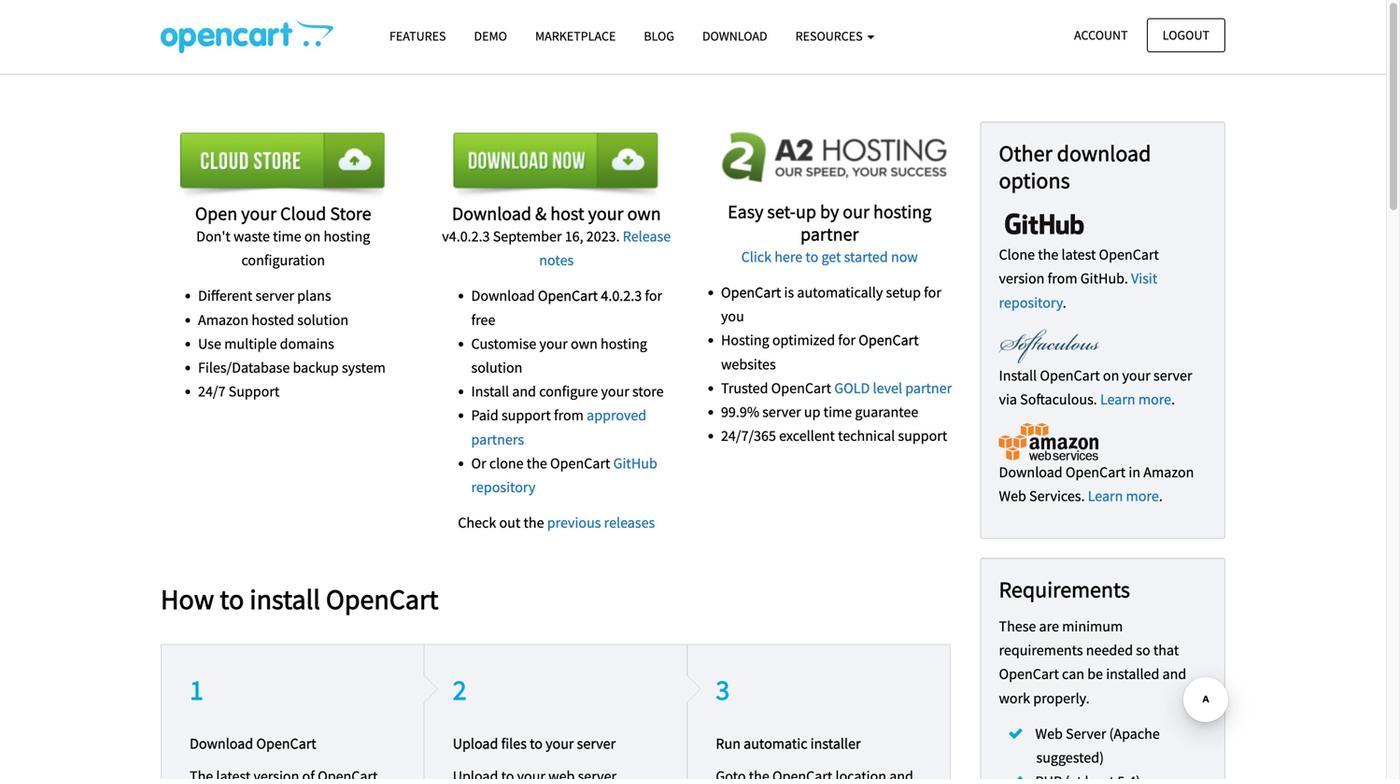 Task type: locate. For each thing, give the bounding box(es) containing it.
0 vertical spatial on
[[305, 227, 321, 246]]

0 vertical spatial to
[[806, 248, 819, 266]]

repository for the
[[1000, 293, 1063, 312]]

install
[[1000, 366, 1038, 385], [471, 382, 509, 401]]

multiple
[[224, 334, 277, 353]]

here
[[775, 248, 803, 266]]

plans
[[297, 287, 331, 305]]

1 vertical spatial up
[[805, 403, 821, 421]]

.
[[1063, 293, 1067, 312], [1172, 390, 1176, 409], [1160, 487, 1163, 506]]

account link
[[1059, 18, 1144, 52]]

learn more link up in
[[1101, 390, 1172, 409]]

0 horizontal spatial repository
[[471, 478, 536, 497]]

partner inside hosting optimized for opencart websites trusted opencart gold level partner 99.9% server up time guarantee 24/7/365 excellent technical support
[[906, 379, 953, 398]]

features
[[390, 28, 446, 44]]

2 vertical spatial to
[[530, 735, 543, 753]]

on
[[305, 227, 321, 246], [1104, 366, 1120, 385]]

0 horizontal spatial partner
[[801, 222, 859, 246]]

1 vertical spatial more
[[1127, 487, 1160, 506]]

time
[[273, 227, 302, 246], [824, 403, 853, 421]]

other download options
[[1000, 139, 1152, 194]]

install up via
[[1000, 366, 1038, 385]]

1 vertical spatial solution
[[471, 358, 523, 377]]

1 vertical spatial on
[[1104, 366, 1120, 385]]

1 vertical spatial support
[[899, 427, 948, 445]]

how
[[161, 582, 214, 617]]

1 horizontal spatial web
[[1036, 725, 1063, 743]]

learn right services.
[[1088, 487, 1124, 506]]

0 horizontal spatial and
[[512, 382, 536, 401]]

support down 'guarantee'
[[899, 427, 948, 445]]

1 vertical spatial the
[[527, 454, 548, 473]]

visit repository link
[[1000, 269, 1158, 312]]

amazon for download opencart in amazon web services.
[[1144, 463, 1195, 482]]

domains
[[280, 334, 334, 353]]

2 horizontal spatial hosting
[[874, 200, 932, 223]]

1 horizontal spatial .
[[1160, 487, 1163, 506]]

download up free
[[471, 287, 535, 305]]

1 horizontal spatial repository
[[1000, 293, 1063, 312]]

learn for in
[[1088, 487, 1124, 506]]

open
[[195, 202, 238, 225]]

more up in
[[1139, 390, 1172, 409]]

0 vertical spatial learn more link
[[1101, 390, 1172, 409]]

0 vertical spatial from
[[1048, 269, 1078, 288]]

1 vertical spatial amazon
[[1144, 463, 1195, 482]]

1 horizontal spatial for
[[839, 331, 856, 350]]

solution down plans
[[297, 311, 349, 329]]

download & host your own
[[452, 202, 661, 225]]

opencart inside these are minimum requirements needed so that opencart can be installed and work properly.
[[1000, 665, 1060, 684]]

you
[[721, 307, 745, 326]]

repository
[[1000, 293, 1063, 312], [471, 478, 536, 497]]

0 horizontal spatial hosting
[[324, 227, 370, 246]]

approved partners link
[[471, 406, 647, 449]]

blog link
[[630, 20, 689, 52]]

github image
[[1000, 206, 1091, 243]]

solution down customise
[[471, 358, 523, 377]]

different server plans amazon hosted solution use multiple domains files/database backup system 24/7 support
[[198, 287, 386, 401]]

to right "files"
[[530, 735, 543, 753]]

files
[[501, 735, 527, 753]]

softaculous image
[[1000, 327, 1101, 364]]

download for download opencart
[[190, 735, 253, 753]]

learn more link down in
[[1088, 487, 1160, 506]]

2 vertical spatial hosting
[[601, 334, 648, 353]]

hosting up now
[[874, 200, 932, 223]]

opencart inside download opencart in amazon web services.
[[1066, 463, 1126, 482]]

1 vertical spatial time
[[824, 403, 853, 421]]

repository down the clone
[[471, 478, 536, 497]]

installer
[[811, 735, 861, 753]]

hosting inside easy set-up by our hosting partner click here to get started now
[[874, 200, 932, 223]]

support
[[502, 406, 551, 425], [899, 427, 948, 445]]

so
[[1137, 641, 1151, 660]]

the for opencart
[[527, 454, 548, 473]]

time down gold
[[824, 403, 853, 421]]

0 vertical spatial partner
[[801, 222, 859, 246]]

hosting
[[721, 331, 770, 350]]

download for download & host your own
[[452, 202, 532, 225]]

2 horizontal spatial .
[[1172, 390, 1176, 409]]

for
[[924, 283, 942, 302], [645, 287, 663, 305], [839, 331, 856, 350]]

download opencart now image
[[454, 133, 660, 202]]

0 vertical spatial web
[[1000, 487, 1027, 506]]

the inside "clone the latest opencart version from github."
[[1039, 245, 1059, 264]]

support up partners
[[502, 406, 551, 425]]

0 horizontal spatial support
[[502, 406, 551, 425]]

for right 4.0.2.3
[[645, 287, 663, 305]]

0 horizontal spatial from
[[554, 406, 584, 425]]

web inside download opencart in amazon web services.
[[1000, 487, 1027, 506]]

marketplace link
[[521, 20, 630, 52]]

0 vertical spatial solution
[[297, 311, 349, 329]]

system
[[342, 358, 386, 377]]

waste
[[234, 227, 270, 246]]

0 vertical spatial learn
[[1101, 390, 1136, 409]]

run
[[716, 735, 741, 753]]

to inside easy set-up by our hosting partner click here to get started now
[[806, 248, 819, 266]]

opencart
[[1100, 245, 1160, 264], [721, 283, 782, 302], [538, 287, 598, 305], [859, 331, 919, 350], [1041, 366, 1101, 385], [772, 379, 832, 398], [551, 454, 611, 473], [1066, 463, 1126, 482], [326, 582, 439, 617], [1000, 665, 1060, 684], [256, 735, 317, 753]]

amazon right in
[[1144, 463, 1195, 482]]

or
[[471, 454, 487, 473]]

more for amazon
[[1127, 487, 1160, 506]]

0 vertical spatial support
[[502, 406, 551, 425]]

web up suggested)
[[1036, 725, 1063, 743]]

0 vertical spatial the
[[1039, 245, 1059, 264]]

web left services.
[[1000, 487, 1027, 506]]

latest
[[1062, 245, 1097, 264]]

for down is automatically setup for you
[[839, 331, 856, 350]]

time up configuration
[[273, 227, 302, 246]]

up left by
[[796, 200, 817, 223]]

from down 'latest'
[[1048, 269, 1078, 288]]

1 vertical spatial to
[[220, 582, 244, 617]]

1 horizontal spatial on
[[1104, 366, 1120, 385]]

install up paid
[[471, 382, 509, 401]]

blog
[[644, 28, 675, 44]]

v4.0.2.3 september 16, 2023.
[[442, 227, 623, 246]]

repository inside github repository
[[471, 478, 536, 497]]

2023.
[[587, 227, 620, 246]]

1 horizontal spatial time
[[824, 403, 853, 421]]

1 vertical spatial repository
[[471, 478, 536, 497]]

0 horizontal spatial amazon
[[198, 311, 249, 329]]

download up v4.0.2.3
[[452, 202, 532, 225]]

download
[[703, 28, 768, 44], [452, 202, 532, 225], [471, 287, 535, 305], [1000, 463, 1063, 482], [190, 735, 253, 753]]

your inside open your cloud store don't waste time on hosting configuration
[[241, 202, 277, 225]]

1 horizontal spatial hosting
[[601, 334, 648, 353]]

1 vertical spatial own
[[571, 334, 598, 353]]

from
[[1048, 269, 1078, 288], [554, 406, 584, 425]]

1 horizontal spatial and
[[1163, 665, 1187, 684]]

host
[[551, 202, 585, 225]]

4.0.2.3
[[601, 287, 642, 305]]

0 vertical spatial learn more .
[[1101, 390, 1176, 409]]

time inside hosting optimized for opencart websites trusted opencart gold level partner 99.9% server up time guarantee 24/7/365 excellent technical support
[[824, 403, 853, 421]]

download up services.
[[1000, 463, 1063, 482]]

2 horizontal spatial to
[[806, 248, 819, 266]]

1 vertical spatial and
[[1163, 665, 1187, 684]]

download inside download opencart in amazon web services.
[[1000, 463, 1063, 482]]

2 vertical spatial .
[[1160, 487, 1163, 506]]

partner up click here to get started now link
[[801, 222, 859, 246]]

amazon inside the different server plans amazon hosted solution use multiple domains files/database backup system 24/7 support
[[198, 311, 249, 329]]

more down in
[[1127, 487, 1160, 506]]

0 horizontal spatial for
[[645, 287, 663, 305]]

use
[[198, 334, 221, 353]]

download right "blog"
[[703, 28, 768, 44]]

learn more . up in
[[1101, 390, 1176, 409]]

learn more link for in
[[1088, 487, 1160, 506]]

trusted
[[721, 379, 769, 398]]

2 horizontal spatial for
[[924, 283, 942, 302]]

learn more . for in
[[1088, 487, 1163, 506]]

support
[[229, 382, 280, 401]]

0 vertical spatial more
[[1139, 390, 1172, 409]]

. for in
[[1160, 487, 1163, 506]]

hosting down 4.0.2.3
[[601, 334, 648, 353]]

from down configure
[[554, 406, 584, 425]]

marketplace
[[535, 28, 616, 44]]

server inside hosting optimized for opencart websites trusted opencart gold level partner 99.9% server up time guarantee 24/7/365 excellent technical support
[[763, 403, 802, 421]]

release notes
[[539, 227, 671, 270]]

web server (apache suggested)
[[1036, 725, 1161, 767]]

0 vertical spatial up
[[796, 200, 817, 223]]

1 vertical spatial hosting
[[324, 227, 370, 246]]

0 horizontal spatial web
[[1000, 487, 1027, 506]]

0 horizontal spatial solution
[[297, 311, 349, 329]]

to left the get
[[806, 248, 819, 266]]

own inside customise your own hosting solution install and configure your store
[[571, 334, 598, 353]]

hosting down store
[[324, 227, 370, 246]]

0 horizontal spatial own
[[571, 334, 598, 353]]

learn more link for on
[[1101, 390, 1172, 409]]

run automatic installer
[[716, 735, 861, 753]]

version
[[1000, 269, 1045, 288]]

server
[[256, 287, 294, 305], [1154, 366, 1193, 385], [763, 403, 802, 421], [577, 735, 616, 753]]

work
[[1000, 689, 1031, 708]]

0 horizontal spatial install
[[471, 382, 509, 401]]

1 vertical spatial learn
[[1088, 487, 1124, 506]]

to right how
[[220, 582, 244, 617]]

own up release
[[628, 202, 661, 225]]

install inside customise your own hosting solution install and configure your store
[[471, 382, 509, 401]]

learn more link
[[1101, 390, 1172, 409], [1088, 487, 1160, 506]]

(apache
[[1110, 725, 1161, 743]]

solution
[[297, 311, 349, 329], [471, 358, 523, 377]]

own
[[628, 202, 661, 225], [571, 334, 598, 353]]

own down for free
[[571, 334, 598, 353]]

and inside customise your own hosting solution install and configure your store
[[512, 382, 536, 401]]

learn more . down in
[[1088, 487, 1163, 506]]

0 horizontal spatial time
[[273, 227, 302, 246]]

0 vertical spatial time
[[273, 227, 302, 246]]

partner right level
[[906, 379, 953, 398]]

1 horizontal spatial partner
[[906, 379, 953, 398]]

amazon inside download opencart in amazon web services.
[[1144, 463, 1195, 482]]

2 vertical spatial the
[[524, 514, 544, 532]]

repository down version
[[1000, 293, 1063, 312]]

server inside install opencart on your server via softaculous.
[[1154, 366, 1193, 385]]

and down that
[[1163, 665, 1187, 684]]

2
[[453, 673, 467, 708]]

is
[[785, 283, 795, 302]]

1 horizontal spatial amazon
[[1144, 463, 1195, 482]]

. for on
[[1172, 390, 1176, 409]]

requirements
[[1000, 575, 1131, 604]]

configuration
[[242, 251, 325, 270]]

0 vertical spatial and
[[512, 382, 536, 401]]

1 horizontal spatial to
[[530, 735, 543, 753]]

up up excellent
[[805, 403, 821, 421]]

partner
[[801, 222, 859, 246], [906, 379, 953, 398]]

open cloud store image
[[181, 133, 386, 202]]

0 horizontal spatial .
[[1063, 293, 1067, 312]]

for inside for free
[[645, 287, 663, 305]]

1 vertical spatial learn more link
[[1088, 487, 1160, 506]]

the right the clone
[[527, 454, 548, 473]]

partner inside easy set-up by our hosting partner click here to get started now
[[801, 222, 859, 246]]

solution inside the different server plans amazon hosted solution use multiple domains files/database backup system 24/7 support
[[297, 311, 349, 329]]

1 vertical spatial learn more .
[[1088, 487, 1163, 506]]

1 vertical spatial .
[[1172, 390, 1176, 409]]

learn right softaculous.
[[1101, 390, 1136, 409]]

1 horizontal spatial from
[[1048, 269, 1078, 288]]

1 horizontal spatial support
[[899, 427, 948, 445]]

0 vertical spatial hosting
[[874, 200, 932, 223]]

logout link
[[1147, 18, 1226, 52]]

on down cloud
[[305, 227, 321, 246]]

0 vertical spatial repository
[[1000, 293, 1063, 312]]

1 horizontal spatial install
[[1000, 366, 1038, 385]]

amazon down different
[[198, 311, 249, 329]]

repository inside visit repository
[[1000, 293, 1063, 312]]

the right 'out' at the left bottom
[[524, 514, 544, 532]]

september
[[493, 227, 562, 246]]

for right setup on the top right
[[924, 283, 942, 302]]

notes
[[539, 251, 574, 270]]

github repository link
[[471, 454, 658, 497]]

0 vertical spatial amazon
[[198, 311, 249, 329]]

download for download opencart in amazon web services.
[[1000, 463, 1063, 482]]

1
[[190, 673, 204, 708]]

1 horizontal spatial solution
[[471, 358, 523, 377]]

on down visit repository
[[1104, 366, 1120, 385]]

1 vertical spatial partner
[[906, 379, 953, 398]]

24/7
[[198, 382, 226, 401]]

and inside these are minimum requirements needed so that opencart can be installed and work properly.
[[1163, 665, 1187, 684]]

the left 'latest'
[[1039, 245, 1059, 264]]

download down 1
[[190, 735, 253, 753]]

1 horizontal spatial own
[[628, 202, 661, 225]]

and up paid support from
[[512, 382, 536, 401]]

resources link
[[782, 20, 889, 52]]

1 vertical spatial from
[[554, 406, 584, 425]]

1 vertical spatial web
[[1036, 725, 1063, 743]]

24/7/365
[[721, 427, 777, 445]]

0 horizontal spatial on
[[305, 227, 321, 246]]

to
[[806, 248, 819, 266], [220, 582, 244, 617], [530, 735, 543, 753]]



Task type: vqa. For each thing, say whether or not it's contained in the screenshot.
First Name text box
no



Task type: describe. For each thing, give the bounding box(es) containing it.
demo
[[474, 28, 507, 44]]

0 vertical spatial .
[[1063, 293, 1067, 312]]

on inside install opencart on your server via softaculous.
[[1104, 366, 1120, 385]]

learn more . for on
[[1101, 390, 1176, 409]]

partners
[[471, 430, 524, 449]]

approved
[[587, 406, 647, 425]]

server inside the different server plans amazon hosted solution use multiple domains files/database backup system 24/7 support
[[256, 287, 294, 305]]

or clone the opencart
[[471, 454, 614, 473]]

automatic
[[744, 735, 808, 753]]

backup
[[293, 358, 339, 377]]

demo link
[[460, 20, 521, 52]]

is automatically setup for you
[[721, 283, 942, 326]]

previous
[[547, 514, 601, 532]]

hosted
[[252, 311, 294, 329]]

started
[[845, 248, 889, 266]]

release
[[623, 227, 671, 246]]

opencart - downloads image
[[161, 20, 334, 53]]

level
[[873, 379, 903, 398]]

open your cloud store don't waste time on hosting configuration
[[195, 202, 372, 270]]

gold
[[835, 379, 870, 398]]

paid support from
[[471, 406, 587, 425]]

installed
[[1107, 665, 1160, 684]]

learn for on
[[1101, 390, 1136, 409]]

hosting optimized for opencart websites trusted opencart gold level partner 99.9% server up time guarantee 24/7/365 excellent technical support
[[721, 331, 953, 445]]

0 horizontal spatial to
[[220, 582, 244, 617]]

your inside install opencart on your server via softaculous.
[[1123, 366, 1151, 385]]

server
[[1066, 725, 1107, 743]]

softaculous.
[[1021, 390, 1098, 409]]

amazon for different server plans amazon hosted solution use multiple domains files/database backup system 24/7 support
[[198, 311, 249, 329]]

upload
[[453, 735, 498, 753]]

download opencart in amazon web services.
[[1000, 463, 1195, 506]]

get
[[822, 248, 842, 266]]

resources
[[796, 28, 866, 44]]

previous releases link
[[547, 514, 655, 532]]

the for previous
[[524, 514, 544, 532]]

customise your own hosting solution install and configure your store
[[471, 334, 664, 401]]

requirements
[[1000, 641, 1084, 660]]

in
[[1129, 463, 1141, 482]]

release notes link
[[539, 227, 671, 270]]

automatically
[[798, 283, 883, 302]]

visit repository
[[1000, 269, 1158, 312]]

v4.0.2.3
[[442, 227, 490, 246]]

install inside install opencart on your server via softaculous.
[[1000, 366, 1038, 385]]

download link
[[689, 20, 782, 52]]

clone
[[1000, 245, 1036, 264]]

upload files to your server
[[453, 735, 616, 753]]

for inside hosting optimized for opencart websites trusted opencart gold level partner 99.9% server up time guarantee 24/7/365 excellent technical support
[[839, 331, 856, 350]]

support inside hosting optimized for opencart websites trusted opencart gold level partner 99.9% server up time guarantee 24/7/365 excellent technical support
[[899, 427, 948, 445]]

hosting inside customise your own hosting solution install and configure your store
[[601, 334, 648, 353]]

releases
[[604, 514, 655, 532]]

check out the previous releases
[[458, 514, 655, 532]]

download for download
[[703, 28, 768, 44]]

free
[[471, 311, 496, 329]]

download opencart 4.0.2.3
[[471, 287, 642, 305]]

github repository
[[471, 454, 658, 497]]

web inside web server (apache suggested)
[[1036, 725, 1063, 743]]

gold level partner link
[[835, 379, 953, 398]]

via
[[1000, 390, 1018, 409]]

be
[[1088, 665, 1104, 684]]

download
[[1058, 139, 1152, 167]]

now
[[892, 248, 919, 266]]

click here to get started now link
[[742, 248, 919, 266]]

download opencart
[[190, 735, 317, 753]]

solution inside customise your own hosting solution install and configure your store
[[471, 358, 523, 377]]

for inside is automatically setup for you
[[924, 283, 942, 302]]

easy set-up by our hosting partner click here to get started now
[[728, 200, 932, 266]]

our
[[843, 200, 870, 223]]

by
[[821, 200, 840, 223]]

account
[[1075, 27, 1129, 43]]

easy
[[728, 200, 764, 223]]

from inside "clone the latest opencart version from github."
[[1048, 269, 1078, 288]]

for free
[[471, 287, 663, 329]]

opencart inside "clone the latest opencart version from github."
[[1100, 245, 1160, 264]]

16,
[[565, 227, 584, 246]]

on inside open your cloud store don't waste time on hosting configuration
[[305, 227, 321, 246]]

download for download opencart 4.0.2.3
[[471, 287, 535, 305]]

github
[[614, 454, 658, 473]]

install opencart on your server via softaculous.
[[1000, 366, 1193, 409]]

out
[[500, 514, 521, 532]]

up inside easy set-up by our hosting partner click here to get started now
[[796, 200, 817, 223]]

get started now image
[[717, 126, 955, 189]]

more for your
[[1139, 390, 1172, 409]]

files/database
[[198, 358, 290, 377]]

time inside open your cloud store don't waste time on hosting configuration
[[273, 227, 302, 246]]

suggested)
[[1037, 749, 1105, 767]]

0 vertical spatial own
[[628, 202, 661, 225]]

up inside hosting optimized for opencart websites trusted opencart gold level partner 99.9% server up time guarantee 24/7/365 excellent technical support
[[805, 403, 821, 421]]

these are minimum requirements needed so that opencart can be installed and work properly.
[[1000, 617, 1187, 708]]

install
[[250, 582, 320, 617]]

excellent
[[780, 427, 835, 445]]

clone
[[490, 454, 524, 473]]

store
[[633, 382, 664, 401]]

repository for clone
[[471, 478, 536, 497]]

99.9%
[[721, 403, 760, 421]]

needed
[[1087, 641, 1134, 660]]

technical
[[838, 427, 896, 445]]

hosting inside open your cloud store don't waste time on hosting configuration
[[324, 227, 370, 246]]

options
[[1000, 166, 1071, 194]]

clone the latest opencart version from github.
[[1000, 245, 1160, 288]]

check
[[458, 514, 497, 532]]

store
[[330, 202, 372, 225]]

these
[[1000, 617, 1037, 636]]

guarantee
[[856, 403, 919, 421]]

customise
[[471, 334, 537, 353]]

github.
[[1081, 269, 1129, 288]]

opencart inside install opencart on your server via softaculous.
[[1041, 366, 1101, 385]]

configure
[[539, 382, 598, 401]]



